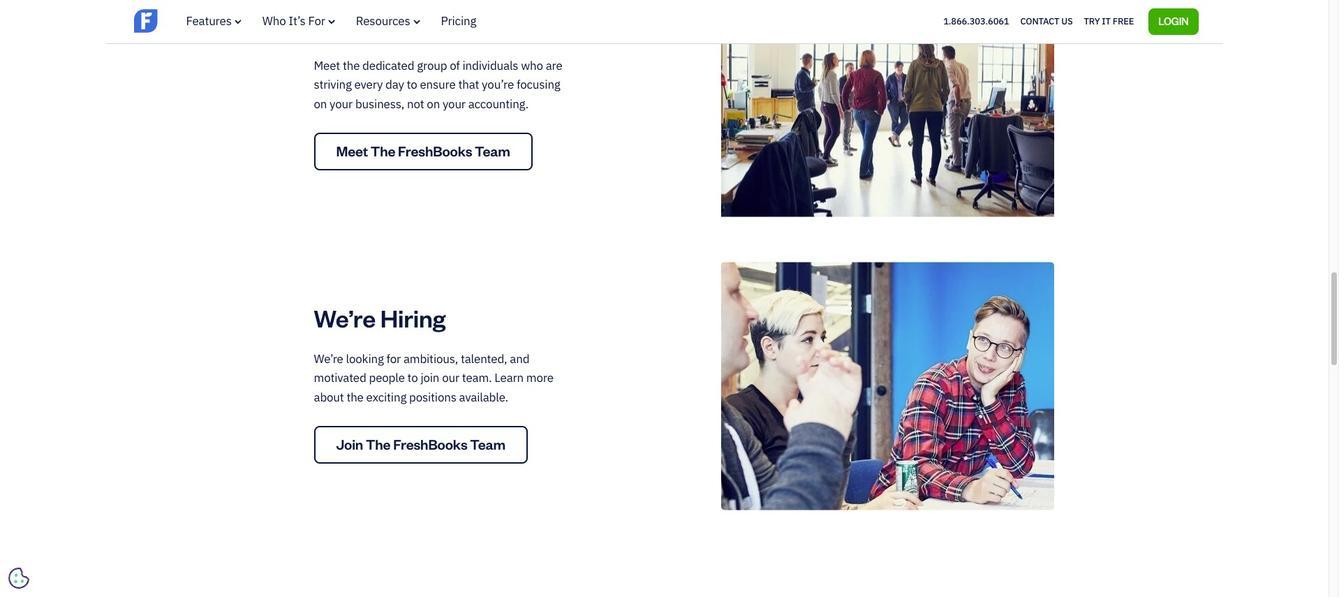 Task type: describe. For each thing, give the bounding box(es) containing it.
talented,
[[461, 351, 507, 367]]

freshbooks for freshbooks team
[[398, 142, 472, 160]]

who it's for
[[262, 13, 325, 29]]

people
[[369, 370, 405, 386]]

individuals
[[463, 58, 519, 73]]

the for freshbooks
[[371, 142, 395, 160]]

meet the dedicated group of individuals who are striving every day to ensure that you're focusing on your business, not on your accounting.
[[314, 58, 563, 112]]

features link
[[186, 13, 241, 29]]

resources link
[[356, 13, 420, 29]]

not
[[407, 96, 424, 112]]

to inside the we're looking for ambitious, talented, and motivated people to join our team. learn more about the exciting positions available.
[[408, 370, 418, 386]]

0 vertical spatial team
[[448, 9, 509, 40]]

pricing link
[[441, 13, 476, 29]]

meet for meet the freshbooks team
[[336, 142, 368, 160]]

features
[[186, 13, 232, 29]]

striving
[[314, 77, 352, 92]]

contact us link
[[1021, 12, 1073, 31]]

we're for we're looking for ambitious, talented, and motivated people to join our team. learn more about the exciting positions available.
[[314, 351, 343, 367]]

we're looking for ambitious, talented, and motivated people to join our team. learn more about the exciting positions available.
[[314, 351, 554, 405]]

join the freshbooks team
[[336, 435, 506, 453]]

dedicated
[[363, 58, 414, 73]]

focusing
[[517, 77, 561, 92]]

login
[[1159, 14, 1189, 27]]

looking
[[346, 351, 384, 367]]

business,
[[355, 96, 404, 112]]

team.
[[462, 370, 492, 386]]

who
[[521, 58, 543, 73]]

freshbooks team
[[314, 9, 509, 40]]

ensure
[[420, 77, 456, 92]]

0 vertical spatial freshbooks
[[314, 9, 443, 40]]

pricing
[[441, 13, 476, 29]]

about
[[314, 390, 344, 405]]

to inside meet the dedicated group of individuals who are striving every day to ensure that you're focusing on your business, not on your accounting.
[[407, 77, 417, 92]]

every
[[354, 77, 383, 92]]

more
[[526, 370, 554, 386]]

day
[[386, 77, 404, 92]]

contact
[[1021, 15, 1060, 27]]

join
[[421, 370, 440, 386]]

meet the freshbooks team
[[336, 142, 510, 160]]

freshbooks logo image
[[134, 8, 242, 34]]

meet for meet the dedicated group of individuals who are striving every day to ensure that you're focusing on your business, not on your accounting.
[[314, 58, 340, 73]]

motivated
[[314, 370, 366, 386]]

group
[[417, 58, 447, 73]]

join
[[336, 435, 363, 453]]



Task type: locate. For each thing, give the bounding box(es) containing it.
to right day
[[407, 77, 417, 92]]

the right "join"
[[366, 435, 391, 453]]

team for freshbooks team
[[475, 142, 510, 160]]

the
[[371, 142, 395, 160], [366, 435, 391, 453]]

meet
[[314, 58, 340, 73], [336, 142, 368, 160]]

for
[[387, 351, 401, 367]]

1 we're from the top
[[314, 302, 376, 333]]

the down business,
[[371, 142, 395, 160]]

1 on from the left
[[314, 96, 327, 112]]

on
[[314, 96, 327, 112], [427, 96, 440, 112]]

0 vertical spatial the
[[371, 142, 395, 160]]

we're for we're hiring
[[314, 302, 376, 333]]

we're inside the we're looking for ambitious, talented, and motivated people to join our team. learn more about the exciting positions available.
[[314, 351, 343, 367]]

it
[[1102, 15, 1111, 27]]

2 on from the left
[[427, 96, 440, 112]]

1.866.303.6061 link
[[944, 15, 1010, 27]]

try it free link
[[1084, 12, 1134, 31]]

1 vertical spatial team
[[475, 142, 510, 160]]

1 vertical spatial the
[[347, 390, 364, 405]]

overview hiring image
[[721, 262, 1055, 510]]

freshbooks down not
[[398, 142, 472, 160]]

0 horizontal spatial on
[[314, 96, 327, 112]]

we're up looking
[[314, 302, 376, 333]]

the inside "join the freshbooks team" link
[[366, 435, 391, 453]]

meet the freshbooks team link
[[314, 133, 533, 171]]

0 vertical spatial the
[[343, 58, 360, 73]]

meet inside meet the dedicated group of individuals who are striving every day to ensure that you're focusing on your business, not on your accounting.
[[314, 58, 340, 73]]

meet down business,
[[336, 142, 368, 160]]

free
[[1113, 15, 1134, 27]]

1 vertical spatial we're
[[314, 351, 343, 367]]

the up every
[[343, 58, 360, 73]]

our
[[442, 370, 460, 386]]

accounting.
[[468, 96, 529, 112]]

1 your from the left
[[330, 96, 353, 112]]

the for we're
[[366, 435, 391, 453]]

login link
[[1149, 8, 1199, 35]]

overview team image
[[721, 0, 1055, 217]]

cookie consent banner dialog
[[10, 425, 220, 587]]

2 vertical spatial freshbooks
[[393, 435, 468, 453]]

and
[[510, 351, 530, 367]]

freshbooks down positions
[[393, 435, 468, 453]]

the inside meet the freshbooks team link
[[371, 142, 395, 160]]

the inside meet the dedicated group of individuals who are striving every day to ensure that you're focusing on your business, not on your accounting.
[[343, 58, 360, 73]]

positions
[[409, 390, 457, 405]]

0 horizontal spatial your
[[330, 96, 353, 112]]

the
[[343, 58, 360, 73], [347, 390, 364, 405]]

2 vertical spatial team
[[470, 435, 506, 453]]

the down motivated
[[347, 390, 364, 405]]

that
[[458, 77, 479, 92]]

your down striving
[[330, 96, 353, 112]]

0 vertical spatial to
[[407, 77, 417, 92]]

us
[[1062, 15, 1073, 27]]

2 we're from the top
[[314, 351, 343, 367]]

meet inside meet the freshbooks team link
[[336, 142, 368, 160]]

we're
[[314, 302, 376, 333], [314, 351, 343, 367]]

ambitious,
[[404, 351, 458, 367]]

to
[[407, 77, 417, 92], [408, 370, 418, 386]]

are
[[546, 58, 563, 73]]

freshbooks up dedicated in the top of the page
[[314, 9, 443, 40]]

freshbooks for we're hiring
[[393, 435, 468, 453]]

team inside meet the freshbooks team link
[[475, 142, 510, 160]]

resources
[[356, 13, 410, 29]]

1 vertical spatial the
[[366, 435, 391, 453]]

0 vertical spatial we're
[[314, 302, 376, 333]]

team up individuals
[[448, 9, 509, 40]]

1 vertical spatial to
[[408, 370, 418, 386]]

0 vertical spatial meet
[[314, 58, 340, 73]]

for
[[308, 13, 325, 29]]

2 your from the left
[[443, 96, 466, 112]]

join the freshbooks team link
[[314, 426, 528, 464]]

meet up striving
[[314, 58, 340, 73]]

1 horizontal spatial on
[[427, 96, 440, 112]]

on right not
[[427, 96, 440, 112]]

on down striving
[[314, 96, 327, 112]]

cookie preferences image
[[8, 568, 29, 589]]

it's
[[289, 13, 306, 29]]

team inside "join the freshbooks team" link
[[470, 435, 506, 453]]

team
[[448, 9, 509, 40], [475, 142, 510, 160], [470, 435, 506, 453]]

freshbooks
[[314, 9, 443, 40], [398, 142, 472, 160], [393, 435, 468, 453]]

available.
[[459, 390, 508, 405]]

contact us
[[1021, 15, 1073, 27]]

of
[[450, 58, 460, 73]]

1 vertical spatial meet
[[336, 142, 368, 160]]

try it free
[[1084, 15, 1134, 27]]

we're up motivated
[[314, 351, 343, 367]]

hiring
[[380, 302, 446, 333]]

1 horizontal spatial your
[[443, 96, 466, 112]]

team down accounting.
[[475, 142, 510, 160]]

exciting
[[366, 390, 407, 405]]

your
[[330, 96, 353, 112], [443, 96, 466, 112]]

to left join at bottom left
[[408, 370, 418, 386]]

your down that
[[443, 96, 466, 112]]

1 vertical spatial freshbooks
[[398, 142, 472, 160]]

who it's for link
[[262, 13, 335, 29]]

team for we're hiring
[[470, 435, 506, 453]]

learn
[[495, 370, 524, 386]]

we're hiring
[[314, 302, 446, 333]]

who
[[262, 13, 286, 29]]

the inside the we're looking for ambitious, talented, and motivated people to join our team. learn more about the exciting positions available.
[[347, 390, 364, 405]]

try
[[1084, 15, 1100, 27]]

you're
[[482, 77, 514, 92]]

1.866.303.6061
[[944, 15, 1010, 27]]

team down available.
[[470, 435, 506, 453]]



Task type: vqa. For each thing, say whether or not it's contained in the screenshot.
the top news
no



